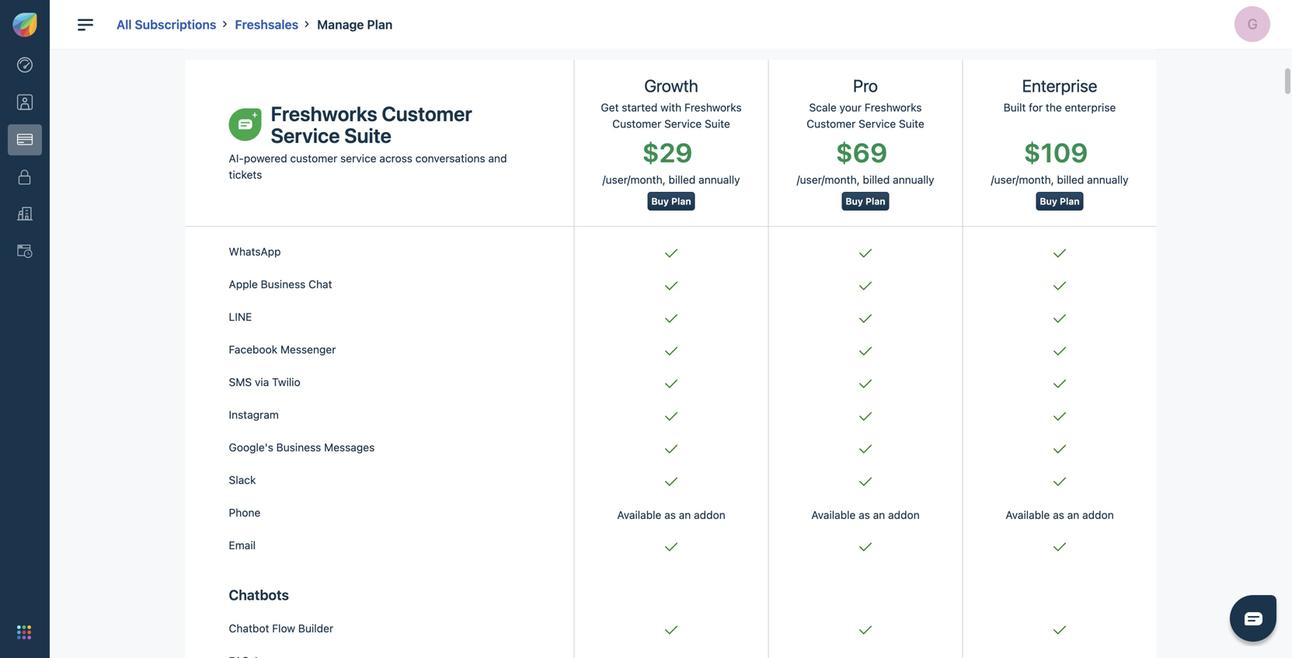 Task type: describe. For each thing, give the bounding box(es) containing it.
as inside "build company-branded documents such as quotes, proposals, msas, and ndas with a comprehensive, built-in template editor. manage your catalog pricing and discounts; send accurate quotes to contacts without switching screens."
[[544, 365, 554, 375]]

twilio
[[272, 376, 301, 388]]

branded
[[430, 365, 467, 375]]

ai-powered customer service across conversations and tickets
[[229, 152, 507, 181]]

proposals,
[[593, 365, 638, 375]]

ons
[[353, 279, 380, 297]]

audit logs image
[[17, 244, 33, 259]]

1 addon from the left
[[694, 509, 726, 521]]

freshbots
[[229, 97, 279, 109]]

apple business chat
[[229, 278, 332, 291]]

freshworks icon image
[[12, 12, 37, 37]]

enterprise built for the enterprise
[[1004, 75, 1116, 114]]

1 vertical spatial for
[[447, 279, 465, 297]]

build
[[361, 365, 383, 375]]

ndas
[[410, 375, 435, 386]]

neo admin center image
[[17, 57, 33, 73]]

facebook messenger
[[229, 343, 336, 356]]

chatbot flow builder
[[229, 622, 333, 635]]

ai-
[[229, 152, 244, 165]]

switching
[[481, 397, 523, 408]]

screens.
[[526, 397, 563, 408]]

1 available as an addon from the left
[[617, 509, 726, 521]]

manage plan
[[317, 17, 393, 32]]

chatbots
[[229, 587, 289, 603]]

service inside the growth get started with freshworks customer service suite $29 /user/month, billed annually
[[664, 117, 702, 130]]

send
[[555, 386, 577, 397]]

pro
[[853, 75, 878, 96]]

3 sessions. from the left
[[1043, 99, 1089, 112]]

website
[[229, 180, 269, 193]]

pro scale your freshworks customer service suite $69 /user/month, billed annually
[[797, 75, 935, 186]]

tickets
[[229, 168, 262, 181]]

quotes,
[[557, 365, 590, 375]]

$69
[[836, 137, 888, 168]]

0 vertical spatial freshsales
[[235, 17, 299, 32]]

customer inside the growth get started with freshworks customer service suite $29 /user/month, billed annually
[[613, 117, 662, 130]]

built-
[[539, 375, 562, 386]]

3 additional from the left
[[1092, 99, 1142, 112]]

line
[[229, 310, 252, 323]]

my subscriptions image
[[17, 132, 33, 147]]

freshworks customer service suite
[[271, 102, 472, 147]]

suite inside freshworks customer service suite
[[344, 124, 392, 147]]

your inside "build company-branded documents such as quotes, proposals, msas, and ndas with a comprehensive, built-in template editor. manage your catalog pricing and discounts; send accurate quotes to contacts without switching screens."
[[399, 386, 418, 397]]

via
[[255, 376, 269, 388]]

3 buy plan button from the left
[[1036, 192, 1084, 211]]

sms
[[229, 376, 252, 388]]

buy for /user/month,
[[846, 196, 863, 207]]

add
[[321, 279, 349, 297]]

phone
[[229, 506, 261, 519]]

$109
[[1024, 137, 1088, 168]]

billed inside pro scale your freshworks customer service suite $69 /user/month, billed annually
[[863, 173, 890, 186]]

2 at from the left
[[884, 115, 894, 128]]

plan for $29
[[671, 196, 691, 207]]

users image
[[17, 95, 33, 110]]

get
[[601, 101, 619, 114]]

google's business messages
[[229, 441, 375, 454]]

service inside freshworks customer service suite
[[271, 124, 340, 147]]

business for messages
[[276, 441, 321, 454]]

slack
[[229, 474, 256, 486]]

3 1000 from the left
[[1004, 115, 1029, 128]]

3 buy from the left
[[1040, 196, 1058, 207]]

instagram
[[229, 408, 279, 421]]

company-
[[386, 365, 430, 375]]

editor.
[[614, 375, 642, 386]]

3 sessions from the left
[[1032, 115, 1075, 128]]

2 additional from the left
[[898, 99, 948, 112]]

/user/month, inside the growth get started with freshworks customer service suite $29 /user/month, billed annually
[[603, 173, 666, 186]]

messages
[[324, 441, 375, 454]]

pricing
[[456, 386, 486, 397]]

manage inside "build company-branded documents such as quotes, proposals, msas, and ndas with a comprehensive, built-in template editor. manage your catalog pricing and discounts; send accurate quotes to contacts without switching screens."
[[361, 386, 396, 397]]

and up to
[[392, 375, 408, 386]]

3 addon from the left
[[1083, 509, 1114, 521]]

email
[[229, 539, 256, 552]]

billed inside $109 /user/month, billed annually
[[1057, 173, 1084, 186]]

flow
[[272, 622, 295, 635]]

3 available from the left
[[1006, 509, 1050, 521]]

2 $100 from the left
[[897, 115, 922, 128]]

growth
[[644, 75, 699, 96]]

3 an from the left
[[1068, 509, 1080, 521]]

/user/month, inside $109 /user/month, billed annually
[[991, 173, 1054, 186]]

chatbot
[[229, 622, 269, 635]]

quotes
[[361, 397, 391, 408]]

2 available from the left
[[812, 509, 856, 521]]

buy plan for $29
[[652, 196, 691, 207]]

1 horizontal spatial freshsales
[[375, 130, 447, 146]]

channels
[[303, 144, 364, 161]]

template
[[572, 375, 611, 386]]

all subscriptions link
[[117, 17, 216, 32]]

0 vertical spatial manage
[[317, 17, 364, 32]]

plan for $109
[[1060, 196, 1080, 207]]

all
[[117, 17, 132, 32]]

such
[[521, 365, 542, 375]]

messenger
[[280, 343, 336, 356]]

2 500 trial bot sessions. additional 1000 sessions at $100 from the left
[[784, 99, 948, 128]]

2 bot from the left
[[829, 99, 845, 112]]

security image
[[17, 169, 33, 185]]

a
[[459, 375, 464, 386]]

and down documents
[[488, 386, 505, 397]]

2 available as an addon from the left
[[812, 509, 920, 521]]

add ons available for trial
[[321, 279, 494, 297]]

chat
[[309, 278, 332, 291]]

your inside pro scale your freshworks customer service suite $69 /user/month, billed annually
[[840, 101, 862, 114]]

for inside enterprise built for the enterprise
[[1029, 101, 1043, 114]]

and inside "ai-powered customer service across conversations and tickets"
[[488, 152, 507, 165]]

scale
[[809, 101, 837, 114]]

freshworks inside pro scale your freshworks customer service suite $69 /user/month, billed annually
[[865, 101, 922, 114]]

apple
[[229, 278, 258, 291]]

cxsuite image
[[229, 108, 262, 141]]

$29
[[642, 137, 693, 168]]



Task type: locate. For each thing, give the bounding box(es) containing it.
with inside "build company-branded documents such as quotes, proposals, msas, and ndas with a comprehensive, built-in template editor. manage your catalog pricing and discounts; send accurate quotes to contacts without switching screens."
[[438, 375, 456, 386]]

0 horizontal spatial additional
[[703, 99, 754, 112]]

3 billed from the left
[[1057, 173, 1084, 186]]

/user/month, inside pro scale your freshworks customer service suite $69 /user/month, billed annually
[[797, 173, 860, 186]]

3 at from the left
[[1078, 115, 1088, 128]]

an
[[679, 509, 691, 521], [873, 509, 885, 521], [1068, 509, 1080, 521]]

sessions down started
[[643, 115, 687, 128]]

3 annually from the left
[[1087, 173, 1129, 186]]

msas,
[[361, 375, 389, 386]]

2 /user/month, from the left
[[797, 173, 860, 186]]

2 horizontal spatial addon
[[1083, 509, 1114, 521]]

1 horizontal spatial 500
[[784, 99, 804, 112]]

1 horizontal spatial buy
[[846, 196, 863, 207]]

2 billed from the left
[[863, 173, 890, 186]]

2 sessions. from the left
[[848, 99, 895, 112]]

freshsales image
[[351, 129, 370, 148]]

buy
[[652, 196, 669, 207], [846, 196, 863, 207], [1040, 196, 1058, 207]]

0 horizontal spatial addon
[[694, 509, 726, 521]]

sessions up $69
[[838, 115, 881, 128]]

customer down scale
[[807, 117, 856, 130]]

discounts;
[[507, 386, 553, 397]]

customer down started
[[613, 117, 662, 130]]

1 horizontal spatial available as an addon
[[812, 509, 920, 521]]

documents
[[469, 365, 518, 375]]

suite inside the growth get started with freshworks customer service suite $29 /user/month, billed annually
[[705, 117, 730, 130]]

1 500 trial bot sessions. additional 1000 sessions at $100 from the left
[[589, 99, 754, 128]]

sms via twilio
[[229, 376, 301, 388]]

0 horizontal spatial at
[[690, 115, 700, 128]]

1 /user/month, from the left
[[603, 173, 666, 186]]

2 horizontal spatial freshworks
[[865, 101, 922, 114]]

2 buy plan button from the left
[[842, 192, 890, 211]]

contacts
[[405, 397, 443, 408]]

2 horizontal spatial buy
[[1040, 196, 1058, 207]]

1 billed from the left
[[669, 173, 696, 186]]

1 vertical spatial manage
[[361, 386, 396, 397]]

1 buy plan from the left
[[652, 196, 691, 207]]

$109 /user/month, billed annually
[[991, 137, 1129, 186]]

business right 'google's'
[[276, 441, 321, 454]]

billed inside the growth get started with freshworks customer service suite $29 /user/month, billed annually
[[669, 173, 696, 186]]

annually inside $109 /user/month, billed annually
[[1087, 173, 1129, 186]]

buy plan down $69
[[846, 196, 886, 207]]

0 horizontal spatial suite
[[344, 124, 392, 147]]

1 horizontal spatial billed
[[863, 173, 890, 186]]

1 sessions from the left
[[643, 115, 687, 128]]

freshworks
[[685, 101, 742, 114], [865, 101, 922, 114], [271, 102, 377, 126]]

customer
[[290, 152, 337, 165]]

buy plan down $109 /user/month, billed annually
[[1040, 196, 1080, 207]]

1 horizontal spatial additional
[[898, 99, 948, 112]]

0 horizontal spatial customer
[[382, 102, 472, 126]]

2 1000 from the left
[[810, 115, 835, 128]]

sessions.
[[654, 99, 701, 112], [848, 99, 895, 112], [1043, 99, 1089, 112]]

2 horizontal spatial available as an addon
[[1006, 509, 1114, 521]]

for right available at the left top of page
[[447, 279, 465, 297]]

facebook
[[229, 343, 278, 356]]

0 vertical spatial for
[[1029, 101, 1043, 114]]

0 vertical spatial your
[[840, 101, 862, 114]]

500 trial bot sessions. additional 1000 sessions at $100 down enterprise
[[978, 99, 1142, 128]]

freshbots sessions/account
[[229, 97, 369, 109]]

and right conversations
[[488, 152, 507, 165]]

manage right freshsales link
[[317, 17, 364, 32]]

annually inside the growth get started with freshworks customer service suite $29 /user/month, billed annually
[[699, 173, 740, 186]]

3 available as an addon from the left
[[1006, 509, 1114, 521]]

builder
[[298, 622, 333, 635]]

2 horizontal spatial sessions
[[1032, 115, 1075, 128]]

and
[[488, 152, 507, 165], [392, 375, 408, 386], [488, 386, 505, 397]]

1000
[[615, 115, 640, 128], [810, 115, 835, 128], [1004, 115, 1029, 128]]

across
[[380, 152, 413, 165]]

0 horizontal spatial freshworks
[[271, 102, 377, 126]]

subscriptions
[[135, 17, 216, 32]]

icon/check big image
[[665, 183, 678, 193], [860, 183, 872, 193], [1054, 183, 1066, 193], [665, 249, 678, 258], [860, 249, 872, 258], [1054, 249, 1066, 258], [665, 281, 678, 291], [860, 281, 872, 291], [1054, 281, 1066, 291], [665, 314, 678, 323], [860, 314, 872, 323], [1054, 314, 1066, 323], [665, 347, 678, 356], [860, 347, 872, 356], [1054, 347, 1066, 356], [665, 379, 678, 388], [860, 379, 872, 388], [1054, 379, 1066, 388], [665, 412, 678, 421], [860, 412, 872, 421], [1054, 412, 1066, 421], [665, 444, 678, 454], [860, 444, 872, 454], [1054, 444, 1066, 454], [665, 477, 678, 486], [860, 477, 872, 486], [1054, 477, 1066, 486], [665, 542, 678, 552], [860, 542, 872, 552], [1054, 542, 1066, 552], [665, 626, 678, 635], [860, 626, 872, 635], [1054, 626, 1066, 635]]

accurate
[[579, 386, 618, 397]]

$100
[[702, 115, 728, 128], [897, 115, 922, 128], [1091, 115, 1116, 128]]

2 horizontal spatial customer
[[807, 117, 856, 130]]

0 horizontal spatial for
[[447, 279, 465, 297]]

service up customer
[[271, 124, 340, 147]]

1 500 from the left
[[589, 99, 609, 112]]

2 horizontal spatial available
[[1006, 509, 1050, 521]]

1000 down 'built'
[[1004, 115, 1029, 128]]

1 additional from the left
[[703, 99, 754, 112]]

freshsales
[[235, 17, 299, 32], [375, 130, 447, 146]]

available
[[384, 279, 443, 297]]

0 horizontal spatial available as an addon
[[617, 509, 726, 521]]

0 horizontal spatial with
[[438, 375, 456, 386]]

2 horizontal spatial billed
[[1057, 173, 1084, 186]]

available
[[617, 509, 662, 521], [812, 509, 856, 521], [1006, 509, 1050, 521]]

buy down $109 /user/month, billed annually
[[1040, 196, 1058, 207]]

bot left the
[[1023, 99, 1040, 112]]

2 an from the left
[[873, 509, 885, 521]]

with left a
[[438, 375, 456, 386]]

3 500 trial bot sessions. additional 1000 sessions at $100 from the left
[[978, 99, 1142, 128]]

2 horizontal spatial $100
[[1091, 115, 1116, 128]]

2 buy from the left
[[846, 196, 863, 207]]

500 trial bot sessions. additional 1000 sessions at $100 down growth
[[589, 99, 754, 128]]

0 horizontal spatial your
[[399, 386, 418, 397]]

2 horizontal spatial 1000
[[1004, 115, 1029, 128]]

as
[[544, 365, 554, 375], [665, 509, 676, 521], [859, 509, 870, 521], [1053, 509, 1065, 521]]

1 buy from the left
[[652, 196, 669, 207]]

to
[[394, 397, 403, 408]]

2 horizontal spatial service
[[859, 117, 896, 130]]

at up $29
[[690, 115, 700, 128]]

available as an addon
[[617, 509, 726, 521], [812, 509, 920, 521], [1006, 509, 1114, 521]]

1 horizontal spatial suite
[[705, 117, 730, 130]]

freshworks up the channels
[[271, 102, 377, 126]]

0 horizontal spatial freshsales
[[235, 17, 299, 32]]

2 horizontal spatial 500 trial bot sessions. additional 1000 sessions at $100
[[978, 99, 1142, 128]]

business left chat at the top of the page
[[261, 278, 306, 291]]

2 horizontal spatial additional
[[1092, 99, 1142, 112]]

1 horizontal spatial for
[[1029, 101, 1043, 114]]

built
[[1004, 101, 1026, 114]]

1 annually from the left
[[699, 173, 740, 186]]

sessions. down pro
[[848, 99, 895, 112]]

1 $100 from the left
[[702, 115, 728, 128]]

additional
[[703, 99, 754, 112], [898, 99, 948, 112], [1092, 99, 1142, 112]]

1 vertical spatial business
[[276, 441, 321, 454]]

freshworks switcher image
[[17, 626, 31, 640]]

buy plan button down $69
[[842, 192, 890, 211]]

freshworks down pro
[[865, 101, 922, 114]]

your down pro
[[840, 101, 862, 114]]

0 horizontal spatial billed
[[669, 173, 696, 186]]

1 at from the left
[[690, 115, 700, 128]]

started
[[622, 101, 658, 114]]

at down enterprise
[[1078, 115, 1088, 128]]

service
[[664, 117, 702, 130], [859, 117, 896, 130], [271, 124, 340, 147]]

your down company-
[[399, 386, 418, 397]]

3 buy plan from the left
[[1040, 196, 1080, 207]]

billed down $29
[[669, 173, 696, 186]]

freshworks inside freshworks customer service suite
[[271, 102, 377, 126]]

sessions
[[643, 115, 687, 128], [838, 115, 881, 128], [1032, 115, 1075, 128]]

buy for $29
[[652, 196, 669, 207]]

0 horizontal spatial buy plan button
[[648, 192, 695, 211]]

service inside pro scale your freshworks customer service suite $69 /user/month, billed annually
[[859, 117, 896, 130]]

freshsales link
[[235, 17, 299, 32]]

2 addon from the left
[[888, 509, 920, 521]]

0 horizontal spatial 500 trial bot sessions. additional 1000 sessions at $100
[[589, 99, 754, 128]]

0 horizontal spatial buy plan
[[652, 196, 691, 207]]

2 horizontal spatial an
[[1068, 509, 1080, 521]]

1 sessions. from the left
[[654, 99, 701, 112]]

500 left scale
[[784, 99, 804, 112]]

with
[[661, 101, 682, 114], [438, 375, 456, 386]]

2 horizontal spatial /user/month,
[[991, 173, 1054, 186]]

1 1000 from the left
[[615, 115, 640, 128]]

1000 down scale
[[810, 115, 835, 128]]

buy down $29
[[652, 196, 669, 207]]

suite
[[705, 117, 730, 130], [899, 117, 925, 130], [344, 124, 392, 147]]

buy plan button down $29
[[648, 192, 695, 211]]

2 horizontal spatial 500
[[978, 99, 998, 112]]

1 horizontal spatial buy plan
[[846, 196, 886, 207]]

buy down $69
[[846, 196, 863, 207]]

0 horizontal spatial 500
[[589, 99, 609, 112]]

1 vertical spatial freshsales
[[375, 130, 447, 146]]

buy plan button
[[648, 192, 695, 211], [842, 192, 890, 211], [1036, 192, 1084, 211]]

1 horizontal spatial 500 trial bot sessions. additional 1000 sessions at $100
[[784, 99, 948, 128]]

customer up conversations
[[382, 102, 472, 126]]

bot up $69
[[829, 99, 845, 112]]

billed down $69
[[863, 173, 890, 186]]

1 horizontal spatial /user/month,
[[797, 173, 860, 186]]

buy plan button for $29
[[648, 192, 695, 211]]

customer inside pro scale your freshworks customer service suite $69 /user/month, billed annually
[[807, 117, 856, 130]]

0 horizontal spatial an
[[679, 509, 691, 521]]

bot
[[634, 99, 651, 112], [829, 99, 845, 112], [1023, 99, 1040, 112]]

1 horizontal spatial available
[[812, 509, 856, 521]]

plan for $69
[[866, 196, 886, 207]]

billed down $109
[[1057, 173, 1084, 186]]

500 left 'built'
[[978, 99, 998, 112]]

all subscriptions
[[117, 17, 216, 32]]

0 horizontal spatial $100
[[702, 115, 728, 128]]

profile picture image
[[1235, 6, 1271, 42]]

business for chat
[[261, 278, 306, 291]]

at up $69
[[884, 115, 894, 128]]

0 horizontal spatial 1000
[[615, 115, 640, 128]]

sessions. down growth
[[654, 99, 701, 112]]

1 vertical spatial with
[[438, 375, 456, 386]]

suite inside pro scale your freshworks customer service suite $69 /user/month, billed annually
[[899, 117, 925, 130]]

whatsapp
[[229, 245, 281, 258]]

2 horizontal spatial annually
[[1087, 173, 1129, 186]]

business
[[261, 278, 306, 291], [276, 441, 321, 454]]

1 horizontal spatial addon
[[888, 509, 920, 521]]

500 trial bot sessions. additional 1000 sessions at $100
[[589, 99, 754, 128], [784, 99, 948, 128], [978, 99, 1142, 128]]

google's
[[229, 441, 273, 454]]

organization image
[[17, 206, 33, 222]]

manage
[[317, 17, 364, 32], [361, 386, 396, 397]]

1 horizontal spatial with
[[661, 101, 682, 114]]

bot right get
[[634, 99, 651, 112]]

messaging
[[229, 144, 300, 161]]

2 annually from the left
[[893, 173, 935, 186]]

1 vertical spatial your
[[399, 386, 418, 397]]

buy plan down $29
[[652, 196, 691, 207]]

growth get started with freshworks customer service suite $29 /user/month, billed annually
[[601, 75, 745, 186]]

1 horizontal spatial at
[[884, 115, 894, 128]]

for
[[1029, 101, 1043, 114], [447, 279, 465, 297]]

500 left started
[[589, 99, 609, 112]]

at
[[690, 115, 700, 128], [884, 115, 894, 128], [1078, 115, 1088, 128]]

trial
[[612, 99, 631, 112], [807, 99, 826, 112], [1001, 99, 1020, 112], [469, 279, 494, 297]]

addon
[[694, 509, 726, 521], [888, 509, 920, 521], [1083, 509, 1114, 521]]

2 horizontal spatial buy plan button
[[1036, 192, 1084, 211]]

freshworks inside the growth get started with freshworks customer service suite $29 /user/month, billed annually
[[685, 101, 742, 114]]

service
[[340, 152, 377, 165]]

2 horizontal spatial at
[[1078, 115, 1088, 128]]

comprehensive,
[[466, 375, 536, 386]]

0 horizontal spatial service
[[271, 124, 340, 147]]

1 buy plan button from the left
[[648, 192, 695, 211]]

build company-branded documents such as quotes, proposals, msas, and ndas with a comprehensive, built-in template editor. manage your catalog pricing and discounts; send accurate quotes to contacts without switching screens.
[[361, 365, 642, 408]]

conversations
[[416, 152, 485, 165]]

0 horizontal spatial buy
[[652, 196, 669, 207]]

catalog
[[421, 386, 453, 397]]

in
[[562, 375, 570, 386]]

1000 down started
[[615, 115, 640, 128]]

the
[[1046, 101, 1062, 114]]

/user/month, down $109
[[991, 173, 1054, 186]]

sessions down the
[[1032, 115, 1075, 128]]

1 horizontal spatial buy plan button
[[842, 192, 890, 211]]

2 horizontal spatial sessions.
[[1043, 99, 1089, 112]]

annually inside pro scale your freshworks customer service suite $69 /user/month, billed annually
[[893, 173, 935, 186]]

1 horizontal spatial annually
[[893, 173, 935, 186]]

1 horizontal spatial sessions
[[838, 115, 881, 128]]

0 vertical spatial business
[[261, 278, 306, 291]]

customer
[[382, 102, 472, 126], [613, 117, 662, 130], [807, 117, 856, 130]]

/user/month, down $29
[[603, 173, 666, 186]]

3 500 from the left
[[978, 99, 998, 112]]

0 horizontal spatial /user/month,
[[603, 173, 666, 186]]

3 bot from the left
[[1023, 99, 1040, 112]]

1 an from the left
[[679, 509, 691, 521]]

buy plan button for /user/month,
[[842, 192, 890, 211]]

buy plan button down $109 /user/month, billed annually
[[1036, 192, 1084, 211]]

1 horizontal spatial service
[[664, 117, 702, 130]]

1 horizontal spatial freshworks
[[685, 101, 742, 114]]

1 horizontal spatial sessions.
[[848, 99, 895, 112]]

3 /user/month, from the left
[[991, 173, 1054, 186]]

2 sessions from the left
[[838, 115, 881, 128]]

2 horizontal spatial buy plan
[[1040, 196, 1080, 207]]

0 horizontal spatial bot
[[634, 99, 651, 112]]

1 available from the left
[[617, 509, 662, 521]]

sessions/account
[[282, 97, 369, 109]]

buy plan for /user/month,
[[846, 196, 886, 207]]

1 horizontal spatial bot
[[829, 99, 845, 112]]

0 horizontal spatial sessions.
[[654, 99, 701, 112]]

enterprise
[[1065, 101, 1116, 114]]

for left the
[[1029, 101, 1043, 114]]

2 horizontal spatial suite
[[899, 117, 925, 130]]

0 horizontal spatial available
[[617, 509, 662, 521]]

without
[[446, 397, 479, 408]]

2 500 from the left
[[784, 99, 804, 112]]

plan
[[367, 17, 393, 32], [671, 196, 691, 207], [866, 196, 886, 207], [1060, 196, 1080, 207]]

0 horizontal spatial sessions
[[643, 115, 687, 128]]

3 $100 from the left
[[1091, 115, 1116, 128]]

2 horizontal spatial bot
[[1023, 99, 1040, 112]]

freshworks down growth
[[685, 101, 742, 114]]

1 horizontal spatial customer
[[613, 117, 662, 130]]

1 bot from the left
[[634, 99, 651, 112]]

powered
[[244, 152, 287, 165]]

1 horizontal spatial $100
[[897, 115, 922, 128]]

service up $29
[[664, 117, 702, 130]]

0 vertical spatial with
[[661, 101, 682, 114]]

service up $69
[[859, 117, 896, 130]]

customer inside freshworks customer service suite
[[382, 102, 472, 126]]

/user/month, down $69
[[797, 173, 860, 186]]

1 horizontal spatial 1000
[[810, 115, 835, 128]]

messaging channels
[[229, 144, 364, 161]]

manage down build
[[361, 386, 396, 397]]

0 horizontal spatial annually
[[699, 173, 740, 186]]

1 horizontal spatial an
[[873, 509, 885, 521]]

1 horizontal spatial your
[[840, 101, 862, 114]]

enterprise
[[1022, 75, 1098, 96]]

/user/month,
[[603, 173, 666, 186], [797, 173, 860, 186], [991, 173, 1054, 186]]

sessions. down enterprise
[[1043, 99, 1089, 112]]

500 trial bot sessions. additional 1000 sessions at $100 down pro
[[784, 99, 948, 128]]

with inside the growth get started with freshworks customer service suite $29 /user/month, billed annually
[[661, 101, 682, 114]]

with down growth
[[661, 101, 682, 114]]

2 buy plan from the left
[[846, 196, 886, 207]]



Task type: vqa. For each thing, say whether or not it's contained in the screenshot.
Clone
no



